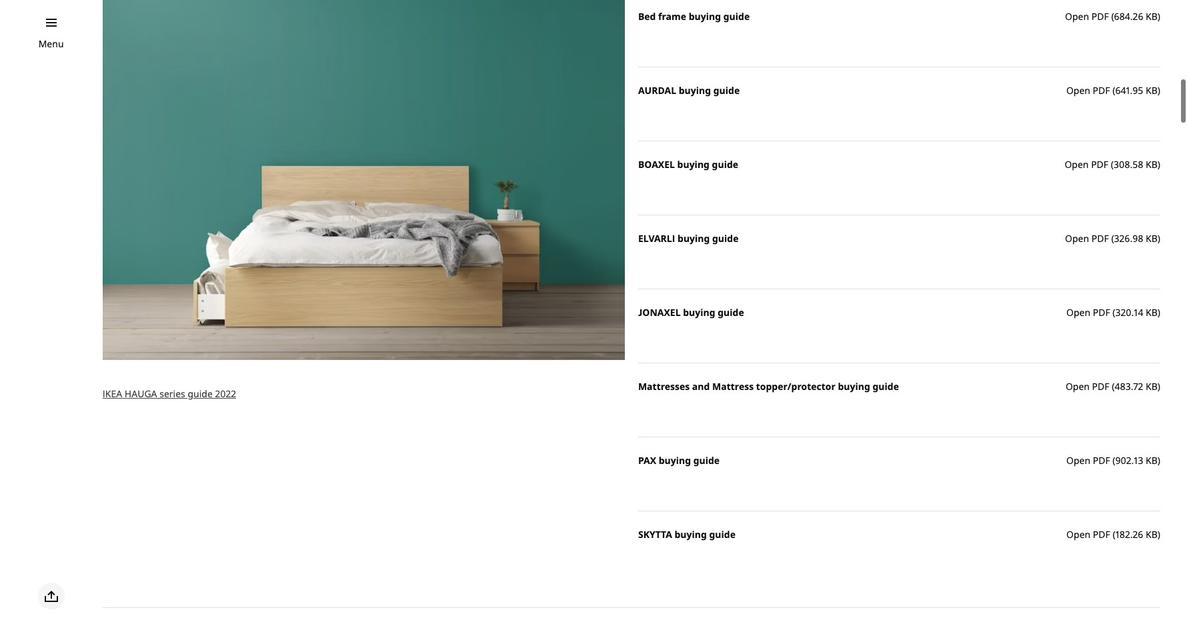 Task type: vqa. For each thing, say whether or not it's contained in the screenshot.


Task type: describe. For each thing, give the bounding box(es) containing it.
buying for pax buying guide
[[659, 454, 691, 466]]

902.13
[[1116, 454, 1144, 466]]

buying for aurdal buying guide
[[679, 84, 711, 96]]

open for open pdf ( 182.26 kb )
[[1067, 528, 1091, 541]]

ikea
[[103, 387, 122, 400]]

( for 320.14 kb
[[1113, 306, 1116, 318]]

series
[[160, 387, 185, 400]]

308.58
[[1114, 158, 1144, 170]]

) for 684.26 kb
[[1158, 10, 1161, 22]]

open for open pdf ( 902.13 kb )
[[1067, 454, 1091, 466]]

326.98
[[1114, 232, 1144, 244]]

kb for 326.98 kb
[[1146, 232, 1158, 244]]

320.14
[[1116, 306, 1144, 318]]

buying for jonaxel buying guide
[[683, 306, 715, 318]]

aurdal
[[638, 84, 676, 96]]

menu button
[[38, 37, 64, 51]]

open pdf ( 320.14 kb )
[[1067, 306, 1161, 318]]

( for 641.95 kb
[[1113, 84, 1116, 96]]

open pdf ( 326.98 kb )
[[1065, 232, 1161, 244]]

bed
[[638, 10, 656, 22]]

buying right topper/protector
[[838, 380, 870, 392]]

pdf for 684.26
[[1092, 10, 1109, 22]]

( for 326.98 kb
[[1112, 232, 1114, 244]]

jonaxel buying guide
[[638, 306, 744, 318]]

pdf for 326.98
[[1092, 232, 1109, 244]]

641.95
[[1116, 84, 1144, 96]]

elvarli
[[638, 232, 675, 244]]

and
[[692, 380, 710, 392]]

pdf for 320.14
[[1093, 306, 1110, 318]]

pdf for 483.72
[[1092, 380, 1110, 392]]

open pdf ( 684.26 kb )
[[1065, 10, 1161, 22]]

pax buying guide
[[638, 454, 720, 466]]

guide for pax buying guide
[[694, 454, 720, 466]]

) for 308.58 kb
[[1158, 158, 1161, 170]]

) for 320.14 kb
[[1158, 306, 1161, 318]]

skytta
[[638, 528, 672, 541]]

( for 684.26 kb
[[1112, 10, 1114, 22]]

open for open pdf ( 483.72 kb )
[[1066, 380, 1090, 392]]

open pdf ( 308.58 kb )
[[1065, 158, 1161, 170]]

open for open pdf ( 308.58 kb )
[[1065, 158, 1089, 170]]

( for 902.13 kb
[[1113, 454, 1116, 466]]

kb for 182.26 kb
[[1146, 528, 1158, 541]]

bed frame buying guide
[[638, 10, 750, 22]]

ikea hauga series guide 2022 link
[[103, 387, 236, 400]]

kb for 320.14 kb
[[1146, 306, 1158, 318]]

684.26
[[1114, 10, 1144, 22]]

) for 483.72 kb
[[1158, 380, 1161, 392]]

guide for skytta buying guide
[[709, 528, 736, 541]]

pdf for 641.95
[[1093, 84, 1110, 96]]

( for 182.26 kb
[[1113, 528, 1116, 541]]

guide for aurdal buying guide
[[714, 84, 740, 96]]



Task type: locate. For each thing, give the bounding box(es) containing it.
open left 326.98
[[1065, 232, 1089, 244]]

open pdf ( 483.72 kb )
[[1066, 380, 1161, 392]]

mattresses and mattress topper/protector buying guide
[[638, 380, 899, 392]]

open pdf ( 641.95 kb )
[[1067, 84, 1161, 96]]

( for 483.72 kb
[[1112, 380, 1115, 392]]

kb
[[1146, 10, 1158, 22], [1146, 84, 1158, 96], [1146, 158, 1158, 170], [1146, 232, 1158, 244], [1146, 306, 1158, 318], [1146, 380, 1158, 392], [1146, 454, 1158, 466], [1146, 528, 1158, 541]]

guide for elvarli buying guide
[[712, 232, 739, 244]]

kb right 326.98
[[1146, 232, 1158, 244]]

frame
[[658, 10, 686, 22]]

buying
[[689, 10, 721, 22], [679, 84, 711, 96], [677, 158, 710, 170], [678, 232, 710, 244], [683, 306, 715, 318], [838, 380, 870, 392], [659, 454, 691, 466], [675, 528, 707, 541]]

open for open pdf ( 326.98 kb )
[[1065, 232, 1089, 244]]

open
[[1065, 10, 1089, 22], [1067, 84, 1091, 96], [1065, 158, 1089, 170], [1065, 232, 1089, 244], [1067, 306, 1091, 318], [1066, 380, 1090, 392], [1067, 454, 1091, 466], [1067, 528, 1091, 541]]

buying for elvarli buying guide
[[678, 232, 710, 244]]

buying right pax on the right of page
[[659, 454, 691, 466]]

open left 902.13
[[1067, 454, 1091, 466]]

kb right 483.72
[[1146, 380, 1158, 392]]

) for 182.26 kb
[[1158, 528, 1161, 541]]

) right 182.26
[[1158, 528, 1161, 541]]

3 ) from the top
[[1158, 158, 1161, 170]]

2022
[[215, 387, 236, 400]]

5 kb from the top
[[1146, 306, 1158, 318]]

open for open pdf ( 641.95 kb )
[[1067, 84, 1091, 96]]

7 kb from the top
[[1146, 454, 1158, 466]]

182.26
[[1116, 528, 1144, 541]]

boaxel
[[638, 158, 675, 170]]

483.72
[[1115, 380, 1144, 392]]

8 ) from the top
[[1158, 528, 1161, 541]]

) right 902.13
[[1158, 454, 1161, 466]]

pdf left '308.58'
[[1091, 158, 1109, 170]]

pdf for 182.26
[[1093, 528, 1111, 541]]

mattress
[[712, 380, 754, 392]]

buying right aurdal
[[679, 84, 711, 96]]

buying right boaxel
[[677, 158, 710, 170]]

open left 684.26
[[1065, 10, 1089, 22]]

open left '308.58'
[[1065, 158, 1089, 170]]

8 kb from the top
[[1146, 528, 1158, 541]]

) right 320.14
[[1158, 306, 1161, 318]]

open for open pdf ( 320.14 kb )
[[1067, 306, 1091, 318]]

) right 641.95
[[1158, 84, 1161, 96]]

1 ) from the top
[[1158, 10, 1161, 22]]

pax
[[638, 454, 656, 466]]

2 ) from the top
[[1158, 84, 1161, 96]]

kb right 641.95
[[1146, 84, 1158, 96]]

buying for skytta buying guide
[[675, 528, 707, 541]]

pdf left 641.95
[[1093, 84, 1110, 96]]

buying for boaxel buying guide
[[677, 158, 710, 170]]

buying right skytta
[[675, 528, 707, 541]]

( for 308.58 kb
[[1111, 158, 1114, 170]]

6 kb from the top
[[1146, 380, 1158, 392]]

pdf for 308.58
[[1091, 158, 1109, 170]]

2 kb from the top
[[1146, 84, 1158, 96]]

boaxel buying guide
[[638, 158, 738, 170]]

a green wall with a natural wood bed frame and white bedlinen image
[[103, 0, 625, 360]]

)
[[1158, 10, 1161, 22], [1158, 84, 1161, 96], [1158, 158, 1161, 170], [1158, 232, 1161, 244], [1158, 306, 1161, 318], [1158, 380, 1161, 392], [1158, 454, 1161, 466], [1158, 528, 1161, 541]]

jonaxel
[[638, 306, 681, 318]]

guide for jonaxel buying guide
[[718, 306, 744, 318]]

3 kb from the top
[[1146, 158, 1158, 170]]

pdf
[[1092, 10, 1109, 22], [1093, 84, 1110, 96], [1091, 158, 1109, 170], [1092, 232, 1109, 244], [1093, 306, 1110, 318], [1092, 380, 1110, 392], [1093, 454, 1110, 466], [1093, 528, 1111, 541]]

open left 641.95
[[1067, 84, 1091, 96]]

pdf left 483.72
[[1092, 380, 1110, 392]]

) for 641.95 kb
[[1158, 84, 1161, 96]]

open pdf ( 182.26 kb )
[[1067, 528, 1161, 541]]

buying right frame
[[689, 10, 721, 22]]

) right 684.26
[[1158, 10, 1161, 22]]

buying right elvarli
[[678, 232, 710, 244]]

pdf left 326.98
[[1092, 232, 1109, 244]]

pdf left 320.14
[[1093, 306, 1110, 318]]

buying right the jonaxel
[[683, 306, 715, 318]]

pdf left 902.13
[[1093, 454, 1110, 466]]

) right 483.72
[[1158, 380, 1161, 392]]

kb right 182.26
[[1146, 528, 1158, 541]]

open pdf ( 902.13 kb )
[[1067, 454, 1161, 466]]

guide for boaxel buying guide
[[712, 158, 738, 170]]

guide
[[724, 10, 750, 22], [714, 84, 740, 96], [712, 158, 738, 170], [712, 232, 739, 244], [718, 306, 744, 318], [873, 380, 899, 392], [188, 387, 213, 400], [694, 454, 720, 466], [709, 528, 736, 541]]

kb for 483.72 kb
[[1146, 380, 1158, 392]]

) for 326.98 kb
[[1158, 232, 1161, 244]]

kb for 641.95 kb
[[1146, 84, 1158, 96]]

open left 483.72
[[1066, 380, 1090, 392]]

1 kb from the top
[[1146, 10, 1158, 22]]

4 kb from the top
[[1146, 232, 1158, 244]]

6 ) from the top
[[1158, 380, 1161, 392]]

7 ) from the top
[[1158, 454, 1161, 466]]

elvarli buying guide
[[638, 232, 739, 244]]

kb for 902.13 kb
[[1146, 454, 1158, 466]]

ikea hauga series guide 2022
[[103, 387, 236, 400]]

(
[[1112, 10, 1114, 22], [1113, 84, 1116, 96], [1111, 158, 1114, 170], [1112, 232, 1114, 244], [1113, 306, 1116, 318], [1112, 380, 1115, 392], [1113, 454, 1116, 466], [1113, 528, 1116, 541]]

open left 320.14
[[1067, 306, 1091, 318]]

) right '308.58'
[[1158, 158, 1161, 170]]

pdf left 684.26
[[1092, 10, 1109, 22]]

5 ) from the top
[[1158, 306, 1161, 318]]

pdf left 182.26
[[1093, 528, 1111, 541]]

menu
[[38, 37, 64, 50]]

kb right 320.14
[[1146, 306, 1158, 318]]

pdf for 902.13
[[1093, 454, 1110, 466]]

kb right 902.13
[[1146, 454, 1158, 466]]

kb right '308.58'
[[1146, 158, 1158, 170]]

kb right 684.26
[[1146, 10, 1158, 22]]

hauga
[[125, 387, 157, 400]]

topper/protector
[[756, 380, 836, 392]]

) right 326.98
[[1158, 232, 1161, 244]]

open for open pdf ( 684.26 kb )
[[1065, 10, 1089, 22]]

mattresses
[[638, 380, 690, 392]]

open left 182.26
[[1067, 528, 1091, 541]]

skytta buying guide
[[638, 528, 736, 541]]

aurdal buying guide
[[638, 84, 740, 96]]

kb for 684.26 kb
[[1146, 10, 1158, 22]]

kb for 308.58 kb
[[1146, 158, 1158, 170]]

) for 902.13 kb
[[1158, 454, 1161, 466]]

4 ) from the top
[[1158, 232, 1161, 244]]



